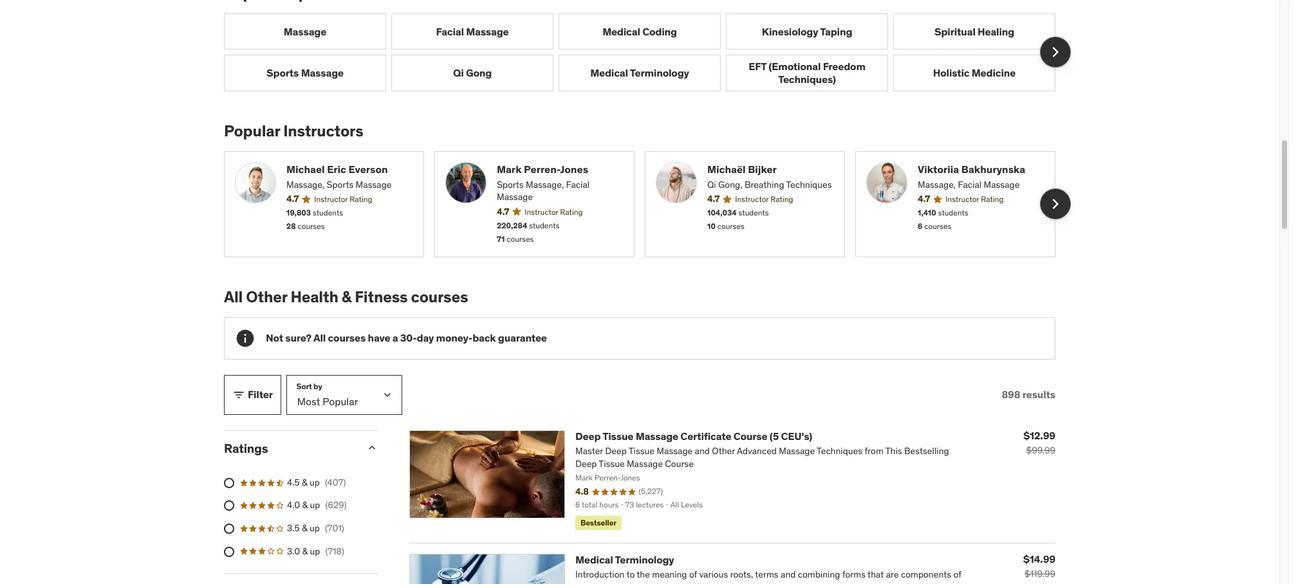 Task type: locate. For each thing, give the bounding box(es) containing it.
4.7 up 104,034
[[708, 193, 720, 205]]

up left (407)
[[310, 477, 320, 489]]

guarantee
[[498, 332, 547, 345]]

2 carousel element from the top
[[224, 151, 1071, 258]]

massage down massage link
[[301, 66, 344, 79]]

massage down everson
[[356, 179, 392, 190]]

(407)
[[325, 477, 346, 489]]

carousel element containing massage
[[224, 13, 1071, 91]]

up left (629)
[[310, 500, 320, 511]]

sports inside "mark perren-jones sports massage, facial massage"
[[497, 179, 524, 190]]

2 horizontal spatial massage,
[[918, 179, 956, 190]]

instructor rating down viktoriia bakhurynska massage, facial massage
[[946, 195, 1004, 204]]

students for everson
[[313, 208, 343, 218]]

qi
[[453, 66, 464, 79], [708, 179, 716, 190]]

1 horizontal spatial massage,
[[526, 179, 564, 190]]

michaël bijker qi gong, breathing techniques
[[708, 163, 832, 190]]

massage inside "mark perren-jones sports massage, facial massage"
[[497, 192, 533, 203]]

eft (emotional freedom techniques) link
[[726, 55, 888, 91]]

medical terminology inside carousel element
[[590, 66, 689, 79]]

courses down 1,410
[[925, 222, 952, 231]]

massage, inside viktoriia bakhurynska massage, facial massage
[[918, 179, 956, 190]]

220,284
[[497, 221, 527, 230]]

1 vertical spatial medical terminology
[[576, 554, 674, 567]]

2 horizontal spatial sports
[[497, 179, 524, 190]]

sports down eric
[[327, 179, 354, 190]]

medical coding
[[603, 25, 677, 38]]

1 massage, from the left
[[286, 179, 325, 190]]

4.7 up 1,410
[[918, 193, 931, 205]]

ratings
[[224, 441, 268, 456]]

courses down 104,034
[[718, 222, 745, 231]]

rating down bakhurynska
[[981, 195, 1004, 204]]

0 horizontal spatial sports
[[267, 66, 299, 79]]

1 horizontal spatial sports
[[327, 179, 354, 190]]

massage, down perren-
[[526, 179, 564, 190]]

instructor down michael eric everson massage, sports massage
[[314, 195, 348, 204]]

1 vertical spatial all
[[313, 332, 326, 345]]

instructor down viktoriia bakhurynska massage, facial massage
[[946, 195, 979, 204]]

instructor rating for perren-
[[525, 207, 583, 217]]

all left the "other"
[[224, 287, 243, 307]]

qi inside michaël bijker qi gong, breathing techniques
[[708, 179, 716, 190]]

rating for perren-
[[560, 207, 583, 217]]

facial down viktoriia bakhurynska link
[[958, 179, 982, 190]]

carousel element
[[224, 13, 1071, 91], [224, 151, 1071, 258]]

massage inside michael eric everson massage, sports massage
[[356, 179, 392, 190]]

1 vertical spatial next image
[[1046, 194, 1066, 215]]

3 up from the top
[[310, 523, 320, 534]]

0 horizontal spatial all
[[224, 287, 243, 307]]

popular
[[224, 121, 280, 141]]

spiritual healing
[[935, 25, 1015, 38]]

1 vertical spatial terminology
[[615, 554, 674, 567]]

0 horizontal spatial facial
[[436, 25, 464, 38]]

courses for michael
[[298, 222, 325, 231]]

1 vertical spatial carousel element
[[224, 151, 1071, 258]]

$14.99 $119.99
[[1024, 553, 1056, 580]]

medical terminology
[[590, 66, 689, 79], [576, 554, 674, 567]]

0 vertical spatial qi
[[453, 66, 464, 79]]

fitness
[[355, 287, 408, 307]]

rating down "mark perren-jones sports massage, facial massage"
[[560, 207, 583, 217]]

courses
[[298, 222, 325, 231], [718, 222, 745, 231], [925, 222, 952, 231], [507, 234, 534, 244], [411, 287, 468, 307], [328, 332, 366, 345]]

kinesiology
[[762, 25, 818, 38]]

0 vertical spatial medical
[[603, 25, 640, 38]]

mark
[[497, 163, 522, 175]]

instructor for bakhurynska
[[946, 195, 979, 204]]

898 results
[[1002, 389, 1056, 401]]

1 horizontal spatial facial
[[566, 179, 590, 190]]

coding
[[643, 25, 677, 38]]

rating
[[350, 195, 372, 204], [771, 195, 793, 204], [981, 195, 1004, 204], [560, 207, 583, 217]]

all right the sure? in the bottom of the page
[[313, 332, 326, 345]]

2 up from the top
[[310, 500, 320, 511]]

small image
[[232, 389, 245, 402]]

instructor down breathing
[[735, 195, 769, 204]]

10
[[708, 222, 716, 231]]

students for qi
[[739, 208, 769, 218]]

jones
[[560, 163, 588, 175]]

courses inside 220,284 students 71 courses
[[507, 234, 534, 244]]

courses down 220,284
[[507, 234, 534, 244]]

instructor rating down michael eric everson massage, sports massage
[[314, 195, 372, 204]]

perren-
[[524, 163, 560, 175]]

19,803
[[286, 208, 311, 218]]

students inside 1,410 students 6 courses
[[938, 208, 969, 218]]

students for massage,
[[938, 208, 969, 218]]

2 vertical spatial medical
[[576, 554, 613, 567]]

michael eric everson link
[[286, 162, 413, 176]]

rating down everson
[[350, 195, 372, 204]]

students inside 220,284 students 71 courses
[[529, 221, 560, 230]]

courses inside 1,410 students 6 courses
[[925, 222, 952, 231]]

instructor rating for eric
[[314, 195, 372, 204]]

sports down massage link
[[267, 66, 299, 79]]

2 horizontal spatial facial
[[958, 179, 982, 190]]

4.7 for viktoriia bakhurynska
[[918, 193, 931, 205]]

3.0 & up (718)
[[287, 546, 345, 557]]

3.5
[[287, 523, 300, 534]]

instructor rating for bakhurynska
[[946, 195, 1004, 204]]

& for 3.5 & up (701)
[[302, 523, 308, 534]]

next image for carousel element containing massage
[[1046, 42, 1066, 63]]

students inside the 104,034 students 10 courses
[[739, 208, 769, 218]]

sports inside sports massage link
[[267, 66, 299, 79]]

terminology
[[630, 66, 689, 79], [615, 554, 674, 567]]

up
[[310, 477, 320, 489], [310, 500, 320, 511], [310, 523, 320, 534], [310, 546, 320, 557]]

1 vertical spatial qi
[[708, 179, 716, 190]]

sports down mark at left
[[497, 179, 524, 190]]

medical
[[603, 25, 640, 38], [590, 66, 628, 79], [576, 554, 613, 567]]

instructor rating down "mark perren-jones sports massage, facial massage"
[[525, 207, 583, 217]]

massage
[[284, 25, 327, 38], [466, 25, 509, 38], [301, 66, 344, 79], [356, 179, 392, 190], [984, 179, 1020, 190], [497, 192, 533, 203], [636, 430, 679, 443]]

techniques
[[786, 179, 832, 190]]

0 vertical spatial next image
[[1046, 42, 1066, 63]]

medical terminology for top 'medical terminology' link
[[590, 66, 689, 79]]

3.5 & up (701)
[[287, 523, 344, 534]]

courses inside the 104,034 students 10 courses
[[718, 222, 745, 231]]

terminology for top 'medical terminology' link
[[630, 66, 689, 79]]

massage inside viktoriia bakhurynska massage, facial massage
[[984, 179, 1020, 190]]

1 vertical spatial medical terminology link
[[576, 554, 674, 567]]

instructor rating for bijker
[[735, 195, 793, 204]]

healing
[[978, 25, 1015, 38]]

massage, inside michael eric everson massage, sports massage
[[286, 179, 325, 190]]

courses left have
[[328, 332, 366, 345]]

massage up 'sports massage'
[[284, 25, 327, 38]]

courses inside 19,803 students 28 courses
[[298, 222, 325, 231]]

19,803 students 28 courses
[[286, 208, 343, 231]]

next image inside popular instructors element
[[1046, 194, 1066, 215]]

massage down bakhurynska
[[984, 179, 1020, 190]]

all
[[224, 287, 243, 307], [313, 332, 326, 345]]

1 next image from the top
[[1046, 42, 1066, 63]]

& right 4.5
[[302, 477, 308, 489]]

medical terminology link
[[559, 55, 721, 91], [576, 554, 674, 567]]

courses for viktoriia
[[925, 222, 952, 231]]

instructor rating
[[314, 195, 372, 204], [735, 195, 793, 204], [946, 195, 1004, 204], [525, 207, 583, 217]]

4.7 up 19,803
[[286, 193, 299, 205]]

next image for carousel element containing michael eric everson
[[1046, 194, 1066, 215]]

have
[[368, 332, 390, 345]]

freedom
[[823, 60, 866, 73]]

(emotional
[[769, 60, 821, 73]]

facial massage
[[436, 25, 509, 38]]

students
[[313, 208, 343, 218], [739, 208, 769, 218], [938, 208, 969, 218], [529, 221, 560, 230]]

2 next image from the top
[[1046, 194, 1066, 215]]

students right 1,410
[[938, 208, 969, 218]]

1 carousel element from the top
[[224, 13, 1071, 91]]

instructor for bijker
[[735, 195, 769, 204]]

$12.99 $99.99
[[1024, 429, 1056, 456]]

breathing
[[745, 179, 784, 190]]

6
[[918, 222, 923, 231]]

facial down jones
[[566, 179, 590, 190]]

massage, down michael
[[286, 179, 325, 190]]

students inside 19,803 students 28 courses
[[313, 208, 343, 218]]

instructor rating down breathing
[[735, 195, 793, 204]]

0 vertical spatial terminology
[[630, 66, 689, 79]]

massage, down the viktoriia
[[918, 179, 956, 190]]

ceu's)
[[781, 430, 813, 443]]

up left (701) at the left bottom
[[310, 523, 320, 534]]

& right 3.0
[[302, 546, 308, 557]]

courses for michaël
[[718, 222, 745, 231]]

massage link
[[224, 13, 386, 50]]

ratings button
[[224, 441, 355, 456]]

1 vertical spatial medical
[[590, 66, 628, 79]]

facial up the "qi gong"
[[436, 25, 464, 38]]

up left (718)
[[310, 546, 320, 557]]

instructor up 220,284 students 71 courses
[[525, 207, 558, 217]]

4.7 up 220,284
[[497, 206, 509, 218]]

4.5 & up (407)
[[287, 477, 346, 489]]

& for 4.0 & up (629)
[[302, 500, 308, 511]]

courses down 19,803
[[298, 222, 325, 231]]

0 horizontal spatial massage,
[[286, 179, 325, 190]]

qi left gong,
[[708, 179, 716, 190]]

2 massage, from the left
[[526, 179, 564, 190]]

3 massage, from the left
[[918, 179, 956, 190]]

popular instructors element
[[224, 121, 1071, 258]]

4 up from the top
[[310, 546, 320, 557]]

kinesiology taping
[[762, 25, 853, 38]]

students right 19,803
[[313, 208, 343, 218]]

massage, inside "mark perren-jones sports massage, facial massage"
[[526, 179, 564, 190]]

104,034
[[708, 208, 737, 218]]

students down breathing
[[739, 208, 769, 218]]

& right 4.0
[[302, 500, 308, 511]]

4.7
[[286, 193, 299, 205], [708, 193, 720, 205], [918, 193, 931, 205], [497, 206, 509, 218]]

0 vertical spatial medical terminology
[[590, 66, 689, 79]]

1 horizontal spatial qi
[[708, 179, 716, 190]]

qi left the gong
[[453, 66, 464, 79]]

massage up 220,284
[[497, 192, 533, 203]]

rating down breathing
[[771, 195, 793, 204]]

kinesiology taping link
[[726, 13, 888, 50]]

students right 220,284
[[529, 221, 560, 230]]

michaël
[[708, 163, 746, 175]]

sports
[[267, 66, 299, 79], [327, 179, 354, 190], [497, 179, 524, 190]]

facial
[[436, 25, 464, 38], [566, 179, 590, 190], [958, 179, 982, 190]]

1 up from the top
[[310, 477, 320, 489]]

next image
[[1046, 42, 1066, 63], [1046, 194, 1066, 215]]

& right 3.5
[[302, 523, 308, 534]]

0 vertical spatial carousel element
[[224, 13, 1071, 91]]

carousel element containing michael eric everson
[[224, 151, 1071, 258]]



Task type: vqa. For each thing, say whether or not it's contained in the screenshot.


Task type: describe. For each thing, give the bounding box(es) containing it.
massage up the gong
[[466, 25, 509, 38]]

& for 3.0 & up (718)
[[302, 546, 308, 557]]

sure?
[[285, 332, 312, 345]]

898 results status
[[1002, 389, 1056, 402]]

(718)
[[325, 546, 345, 557]]

health
[[291, 287, 338, 307]]

71
[[497, 234, 505, 244]]

facial inside "mark perren-jones sports massage, facial massage"
[[566, 179, 590, 190]]

bakhurynska
[[962, 163, 1026, 175]]

students for jones
[[529, 221, 560, 230]]

0 vertical spatial all
[[224, 287, 243, 307]]

up for 4.5 & up
[[310, 477, 320, 489]]

(5
[[770, 430, 779, 443]]

holistic medicine
[[933, 66, 1016, 79]]

instructor for perren-
[[525, 207, 558, 217]]

3.0
[[287, 546, 300, 557]]

viktoriia
[[918, 163, 959, 175]]

qi gong link
[[391, 55, 554, 91]]

courses up day
[[411, 287, 468, 307]]

deep
[[576, 430, 601, 443]]

1,410 students 6 courses
[[918, 208, 969, 231]]

medical for medical coding link
[[603, 25, 640, 38]]

results
[[1023, 389, 1056, 401]]

(701)
[[325, 523, 344, 534]]

104,034 students 10 courses
[[708, 208, 769, 231]]

courses for mark
[[507, 234, 534, 244]]

course
[[734, 430, 768, 443]]

$119.99
[[1025, 569, 1056, 580]]

medical terminology for bottom 'medical terminology' link
[[576, 554, 674, 567]]

other
[[246, 287, 287, 307]]

(629)
[[325, 500, 347, 511]]

rating for bakhurynska
[[981, 195, 1004, 204]]

michaël bijker link
[[708, 162, 834, 176]]

4.7 for michael eric everson
[[286, 193, 299, 205]]

viktoriia bakhurynska link
[[918, 162, 1045, 176]]

sports massage link
[[224, 55, 386, 91]]

4.0
[[287, 500, 300, 511]]

instructors
[[283, 121, 363, 141]]

holistic
[[933, 66, 970, 79]]

michael
[[286, 163, 325, 175]]

gong
[[466, 66, 492, 79]]

1,410
[[918, 208, 937, 218]]

viktoriia bakhurynska massage, facial massage
[[918, 163, 1026, 190]]

spiritual healing link
[[894, 13, 1056, 50]]

0 horizontal spatial qi
[[453, 66, 464, 79]]

terminology for bottom 'medical terminology' link
[[615, 554, 674, 567]]

up for 3.5 & up
[[310, 523, 320, 534]]

4.7 for mark perren-jones
[[497, 206, 509, 218]]

4.0 & up (629)
[[287, 500, 347, 511]]

bijker
[[748, 163, 777, 175]]

sports inside michael eric everson massage, sports massage
[[327, 179, 354, 190]]

medical coding link
[[559, 13, 721, 50]]

rating for eric
[[350, 195, 372, 204]]

220,284 students 71 courses
[[497, 221, 560, 244]]

tissue
[[603, 430, 634, 443]]

deep tissue massage certificate course (5 ceu's) link
[[576, 430, 813, 443]]

a
[[393, 332, 398, 345]]

rating for bijker
[[771, 195, 793, 204]]

money-
[[436, 332, 473, 345]]

0 vertical spatial medical terminology link
[[559, 55, 721, 91]]

small image
[[366, 442, 379, 455]]

1 horizontal spatial all
[[313, 332, 326, 345]]

$99.99
[[1027, 445, 1056, 456]]

popular instructors
[[224, 121, 363, 141]]

eft
[[749, 60, 767, 73]]

filter button
[[224, 375, 281, 415]]

holistic medicine link
[[894, 55, 1056, 91]]

sports massage
[[267, 66, 344, 79]]

certificate
[[681, 430, 732, 443]]

medical for top 'medical terminology' link
[[590, 66, 628, 79]]

deep tissue massage certificate course (5 ceu's)
[[576, 430, 813, 443]]

eric
[[327, 163, 346, 175]]

mark perren-jones link
[[497, 162, 624, 176]]

techniques)
[[778, 72, 836, 85]]

spiritual
[[935, 25, 976, 38]]

massage right tissue
[[636, 430, 679, 443]]

& right health
[[342, 287, 352, 307]]

898
[[1002, 389, 1021, 401]]

medicine
[[972, 66, 1016, 79]]

4.7 for michaël bijker
[[708, 193, 720, 205]]

4.5
[[287, 477, 300, 489]]

mark perren-jones sports massage, facial massage
[[497, 163, 590, 203]]

back
[[473, 332, 496, 345]]

filter
[[248, 389, 273, 401]]

everson
[[349, 163, 388, 175]]

gong,
[[719, 179, 743, 190]]

michael eric everson massage, sports massage
[[286, 163, 392, 190]]

30-
[[400, 332, 417, 345]]

$14.99
[[1024, 553, 1056, 566]]

day
[[417, 332, 434, 345]]

$12.99
[[1024, 429, 1056, 442]]

qi gong
[[453, 66, 492, 79]]

& for 4.5 & up (407)
[[302, 477, 308, 489]]

28
[[286, 222, 296, 231]]

all other health & fitness courses
[[224, 287, 468, 307]]

taping
[[820, 25, 853, 38]]

up for 3.0 & up
[[310, 546, 320, 557]]

not sure? all courses have a 30-day money-back guarantee
[[266, 332, 547, 345]]

medical for bottom 'medical terminology' link
[[576, 554, 613, 567]]

eft (emotional freedom techniques)
[[749, 60, 866, 85]]

up for 4.0 & up
[[310, 500, 320, 511]]

instructor for eric
[[314, 195, 348, 204]]

facial massage link
[[391, 13, 554, 50]]

facial inside viktoriia bakhurynska massage, facial massage
[[958, 179, 982, 190]]



